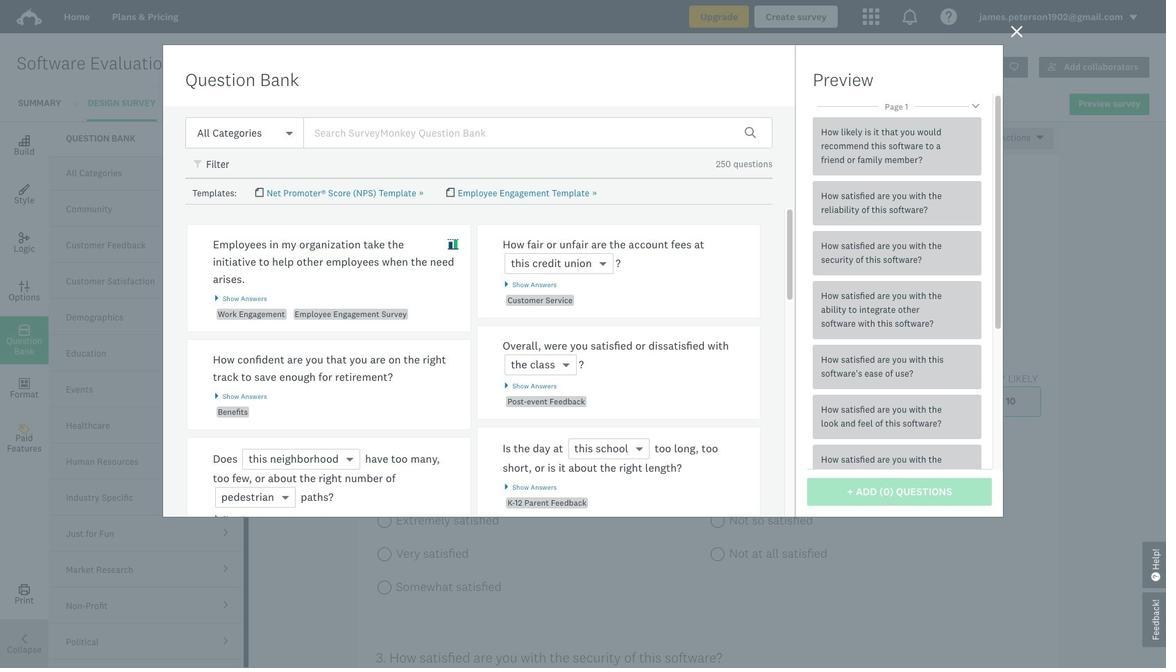 Task type: describe. For each thing, give the bounding box(es) containing it.
0 horizontal spatial icon   xjtfe image
[[194, 160, 204, 170]]

1 vertical spatial icon   xjtfe image
[[448, 239, 459, 251]]

1 products icon image from the left
[[863, 8, 880, 25]]

2 products icon image from the left
[[902, 8, 919, 25]]



Task type: locate. For each thing, give the bounding box(es) containing it.
help icon image
[[941, 8, 958, 25]]

icon   xjtfe image
[[194, 160, 204, 170], [448, 239, 459, 251]]

products icon image
[[863, 8, 880, 25], [902, 8, 919, 25]]

1 horizontal spatial icon   xjtfe image
[[448, 239, 459, 251]]

0 horizontal spatial products icon image
[[863, 8, 880, 25]]

0 vertical spatial icon   xjtfe image
[[194, 160, 204, 170]]

Search SurveyMonkey Question Bank text field
[[304, 117, 773, 149]]

surveymonkey logo image
[[17, 8, 42, 26]]

1 horizontal spatial products icon image
[[902, 8, 919, 25]]



Task type: vqa. For each thing, say whether or not it's contained in the screenshot.
1st Brand logo from the bottom of the page
no



